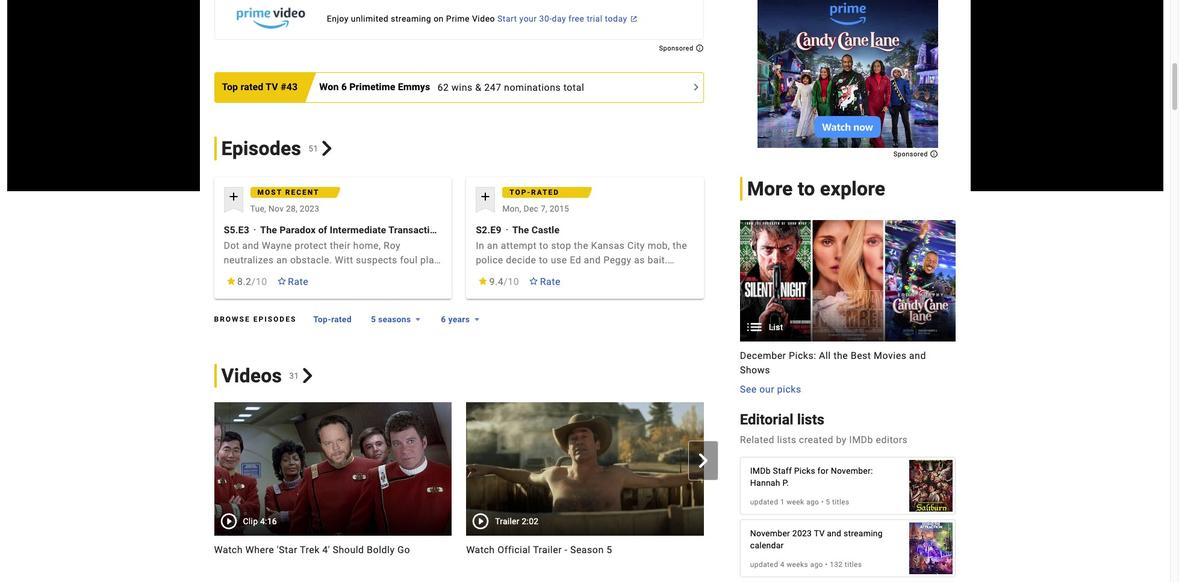 Task type: locate. For each thing, give the bounding box(es) containing it.
0 horizontal spatial rate
[[288, 276, 309, 288]]

see more awards and nominations image
[[689, 80, 703, 95]]

0 vertical spatial titles
[[832, 499, 850, 507]]

rated down move.
[[331, 315, 352, 324]]

mon,
[[502, 204, 521, 214]]

trailer inside trailer 2:02 link
[[495, 517, 520, 527]]

0 horizontal spatial sponsored
[[659, 44, 696, 52]]

1 horizontal spatial lists
[[797, 412, 825, 429]]

2:02
[[522, 517, 539, 527]]

and down neutralizes
[[224, 269, 241, 280]]

0 vertical spatial rated
[[241, 81, 263, 93]]

0 horizontal spatial official
[[498, 545, 531, 556]]

arrow drop down image for 5 seasons
[[411, 312, 425, 327]]

0 horizontal spatial season
[[570, 545, 604, 556]]

trek
[[300, 545, 320, 556]]

behind the attraction (2021) image
[[910, 517, 953, 582]]

rate button
[[270, 271, 316, 293], [522, 271, 568, 293]]

1 horizontal spatial watch
[[466, 545, 495, 556]]

titles right the 132
[[845, 561, 862, 570]]

5 for updated 1 week ago • 5 titles
[[826, 499, 830, 507]]

arrow drop down image
[[411, 312, 425, 327], [470, 312, 484, 327]]

0 horizontal spatial tv
[[266, 81, 278, 93]]

1 horizontal spatial tv
[[814, 530, 825, 539]]

tv up watch official teaser - season 5 link
[[814, 530, 825, 539]]

0 vertical spatial ago
[[806, 499, 819, 507]]

wayne
[[262, 240, 292, 251]]

updated
[[750, 499, 778, 507], [750, 561, 778, 570]]

5 for watch official teaser - season 5
[[861, 545, 866, 556]]

6 right won
[[341, 81, 347, 93]]

updated left the '1'
[[750, 499, 778, 507]]

rate button down obstacle.
[[270, 271, 316, 293]]

1 add image from the left
[[226, 190, 241, 204]]

1 horizontal spatial chevron right inline image
[[696, 454, 711, 469]]

tv left #43
[[266, 81, 278, 93]]

1 vertical spatial imdb
[[750, 467, 771, 477]]

primetime
[[349, 81, 395, 93]]

5 for watch official trailer - season 5
[[607, 545, 612, 556]]

0 vertical spatial imdb
[[849, 435, 873, 446]]

0 vertical spatial 6
[[341, 81, 347, 93]]

1 horizontal spatial official
[[750, 545, 783, 556]]

streaming
[[844, 530, 883, 539]]

ago
[[806, 499, 819, 507], [810, 561, 823, 570]]

1 horizontal spatial top-
[[510, 188, 531, 197]]

see our picks button
[[740, 383, 801, 397]]

1 rate from the left
[[288, 276, 309, 288]]

/ for 9.4
[[504, 276, 508, 288]]

0 vertical spatial to
[[798, 178, 815, 200]]

1 vertical spatial top-rated
[[313, 315, 352, 324]]

0 horizontal spatial 6
[[341, 81, 347, 93]]

0 horizontal spatial 2023
[[300, 204, 319, 214]]

tv inside 'november 2023 tv and streaming calendar'
[[814, 530, 825, 539]]

1 horizontal spatial 10
[[508, 276, 519, 288]]

their
[[330, 240, 351, 251]]

lists up created
[[797, 412, 825, 429]]

0 vertical spatial trailer
[[495, 517, 520, 527]]

10 for 8.2 / 10
[[256, 276, 267, 288]]

1 horizontal spatial add image
[[478, 190, 493, 204]]

the up wayne
[[260, 224, 277, 236]]

4:16
[[260, 517, 277, 527]]

titles for november:
[[832, 499, 850, 507]]

0 horizontal spatial -
[[565, 545, 568, 556]]

star inline image left 8.2
[[226, 277, 236, 285]]

4
[[780, 561, 785, 570]]

1 horizontal spatial arrow drop down image
[[470, 312, 484, 327]]

in
[[476, 240, 484, 251]]

an
[[487, 240, 498, 251], [276, 254, 288, 266]]

titles
[[832, 499, 850, 507], [845, 561, 862, 570]]

season for trailer
[[570, 545, 604, 556]]

2 horizontal spatial rated
[[531, 188, 560, 197]]

1 horizontal spatial rate
[[540, 276, 561, 288]]

6 left years
[[441, 315, 446, 324]]

4'
[[322, 545, 330, 556]]

1 arrow drop down image from the left
[[411, 312, 425, 327]]

more
[[747, 178, 793, 200]]

clip
[[243, 517, 258, 527]]

watch where 'star trek 4' should boldly go
[[214, 545, 410, 556]]

1 horizontal spatial sponsored
[[894, 150, 930, 158]]

0 horizontal spatial rated
[[241, 81, 263, 93]]

and up watch official teaser - season 5 link
[[827, 530, 842, 539]]

2 season from the left
[[824, 545, 858, 556]]

won
[[319, 81, 339, 93]]

1 watch from the left
[[214, 545, 243, 556]]

1 horizontal spatial star inline image
[[478, 277, 488, 285]]

the right mob, at top right
[[673, 240, 687, 251]]

/ left betrays
[[504, 276, 508, 288]]

and right movies
[[909, 350, 926, 362]]

clip 4:16 group
[[214, 403, 452, 536]]

1 vertical spatial top-
[[313, 315, 331, 324]]

1 vertical spatial •
[[825, 561, 828, 570]]

1 star inline image from the left
[[226, 277, 236, 285]]

add image left the mon,
[[478, 190, 493, 204]]

1 horizontal spatial an
[[487, 240, 498, 251]]

1
[[780, 499, 785, 507]]

tv for 2023
[[814, 530, 825, 539]]

• left the 132
[[825, 561, 828, 570]]

to
[[798, 178, 815, 200], [539, 240, 549, 251], [539, 254, 548, 266]]

1 updated from the top
[[750, 499, 778, 507]]

2 - from the left
[[819, 545, 822, 556]]

trailer left "2:02"
[[495, 517, 520, 527]]

star inline image
[[226, 277, 236, 285], [478, 277, 488, 285]]

1 horizontal spatial rate button
[[522, 271, 568, 293]]

december
[[740, 350, 786, 362]]

rate
[[288, 276, 309, 288], [540, 276, 561, 288]]

add image
[[226, 190, 241, 204], [478, 190, 493, 204]]

rate button down use
[[522, 271, 568, 293]]

6 years
[[441, 315, 470, 324]]

bait.
[[648, 254, 668, 266]]

ago right weeks
[[810, 561, 823, 570]]

2 arrow drop down image from the left
[[470, 312, 484, 327]]

in an attempt to stop the kansas city mob, the police decide to use ed and peggy as bait. hanzee betrays the gerhardts and takes revenge.
[[476, 240, 687, 295]]

star inline image for 8.2 / 10
[[226, 277, 236, 285]]

imdb up hannah
[[750, 467, 771, 477]]

tv inside button
[[266, 81, 278, 93]]

1 horizontal spatial top-rated
[[510, 188, 560, 197]]

official down the trailer 2:02
[[498, 545, 531, 556]]

1 10 from the left
[[256, 276, 267, 288]]

1 vertical spatial lists
[[777, 435, 796, 446]]

0 horizontal spatial arrow drop down image
[[411, 312, 425, 327]]

to down castle
[[539, 240, 549, 251]]

2 rate from the left
[[540, 276, 561, 288]]

2023 up teaser
[[792, 530, 812, 539]]

2 updated from the top
[[750, 561, 778, 570]]

1 - from the left
[[565, 545, 568, 556]]

where
[[245, 545, 274, 556]]

2 official from the left
[[750, 545, 783, 556]]

related lists created by imdb editors
[[740, 435, 908, 446]]

0 vertical spatial an
[[487, 240, 498, 251]]

trailer 2:02
[[495, 517, 539, 527]]

2 watch from the left
[[466, 545, 495, 556]]

seasons
[[378, 315, 411, 324]]

paradox
[[280, 224, 316, 236]]

0 horizontal spatial an
[[276, 254, 288, 266]]

62
[[437, 82, 449, 93]]

and
[[242, 240, 259, 251], [584, 254, 601, 266], [224, 269, 241, 280], [614, 269, 631, 280], [909, 350, 926, 362], [827, 530, 842, 539]]

an inside dot and wayne protect their home, roy neutralizes an obstacle. witt suspects foul play and gator makes a move.
[[276, 254, 288, 266]]

the inside december picks: all the best movies and shows
[[834, 350, 848, 362]]

imdb inside imdb staff picks for november: hannah p.
[[750, 467, 771, 477]]

0 horizontal spatial 10
[[256, 276, 267, 288]]

lists for editorial
[[797, 412, 825, 429]]

to right more
[[798, 178, 815, 200]]

2 horizontal spatial watch
[[718, 545, 747, 556]]

barry keoghan in saltburn (2023) image
[[910, 455, 953, 519]]

2 star inline image from the left
[[478, 277, 488, 285]]

30-
[[539, 14, 552, 23]]

0 horizontal spatial watch
[[214, 545, 243, 556]]

november:
[[831, 467, 873, 477]]

1 vertical spatial sponsored
[[894, 150, 930, 158]]

trailer 2:02 group
[[466, 403, 704, 536]]

see
[[740, 384, 757, 395]]

star border inline image
[[277, 277, 286, 285]]

0 horizontal spatial •
[[821, 499, 824, 507]]

arrow drop down image down revenge. at the left of the page
[[470, 312, 484, 327]]

/ down neutralizes
[[251, 276, 256, 288]]

1 the from the left
[[260, 224, 277, 236]]

watch official trailer - season 5 group
[[466, 403, 704, 558]]

10 right 9.4
[[508, 276, 519, 288]]

1 vertical spatial updated
[[750, 561, 778, 570]]

- for teaser
[[819, 545, 822, 556]]

1 horizontal spatial /
[[504, 276, 508, 288]]

top rated tv #43 button
[[215, 74, 303, 101]]

- for trailer
[[565, 545, 568, 556]]

group
[[740, 220, 956, 397], [200, 403, 956, 558], [718, 403, 956, 536]]

top- up the mon,
[[510, 188, 531, 197]]

0 horizontal spatial top-rated
[[313, 315, 352, 324]]

tue,
[[250, 204, 266, 214]]

2 rate button from the left
[[522, 271, 568, 293]]

1 vertical spatial an
[[276, 254, 288, 266]]

top-
[[510, 188, 531, 197], [313, 315, 331, 324]]

episodes
[[221, 137, 301, 160]]

official
[[498, 545, 531, 556], [750, 545, 783, 556]]

most
[[257, 188, 282, 197]]

• right week
[[821, 499, 824, 507]]

roy
[[384, 240, 401, 251]]

the
[[260, 224, 277, 236], [512, 224, 529, 236]]

total
[[564, 82, 584, 93]]

chevron right inline image
[[319, 141, 335, 156], [696, 454, 711, 469]]

for
[[818, 467, 829, 477]]

1 horizontal spatial trailer
[[533, 545, 562, 556]]

5
[[371, 315, 376, 324], [826, 499, 830, 507], [607, 545, 612, 556], [861, 545, 866, 556]]

1 season from the left
[[570, 545, 604, 556]]

play
[[420, 254, 439, 266]]

to left use
[[539, 254, 548, 266]]

6
[[341, 81, 347, 93], [441, 315, 446, 324]]

0 vertical spatial lists
[[797, 412, 825, 429]]

arrow drop down image left '6 years'
[[411, 312, 425, 327]]

add image for s5.e3
[[226, 190, 241, 204]]

1 vertical spatial chevron right inline image
[[696, 454, 711, 469]]

0 horizontal spatial top-
[[313, 315, 331, 324]]

1 vertical spatial tv
[[814, 530, 825, 539]]

watch official teaser - season 5
[[718, 545, 866, 556]]

1 horizontal spatial 2023
[[792, 530, 812, 539]]

add image for s2.e9
[[478, 190, 493, 204]]

1 official from the left
[[498, 545, 531, 556]]

2 / from the left
[[504, 276, 508, 288]]

132
[[830, 561, 843, 570]]

shows
[[740, 365, 770, 376]]

the for the paradox of intermediate transactions
[[260, 224, 277, 236]]

1 horizontal spatial imdb
[[849, 435, 873, 446]]

0 vertical spatial tv
[[266, 81, 278, 93]]

city
[[627, 240, 645, 251]]

arrow drop down image for 6 years
[[470, 312, 484, 327]]

0 horizontal spatial /
[[251, 276, 256, 288]]

trailer
[[495, 517, 520, 527], [533, 545, 562, 556]]

should
[[333, 545, 364, 556]]

movies
[[874, 350, 907, 362]]

-
[[565, 545, 568, 556], [819, 545, 822, 556]]

0 horizontal spatial trailer
[[495, 517, 520, 527]]

free
[[569, 14, 584, 23]]

1 horizontal spatial rated
[[331, 315, 352, 324]]

top-rated down move.
[[313, 315, 352, 324]]

nov
[[268, 204, 284, 214]]

top-rated up "mon, dec 7, 2015"
[[510, 188, 560, 197]]

season
[[570, 545, 604, 556], [824, 545, 858, 556]]

the down use
[[549, 269, 563, 280]]

add image left 'tue,'
[[226, 190, 241, 204]]

0 horizontal spatial add image
[[226, 190, 241, 204]]

top-rated inside button
[[313, 315, 352, 324]]

1 horizontal spatial season
[[824, 545, 858, 556]]

1 horizontal spatial the
[[512, 224, 529, 236]]

0 vertical spatial updated
[[750, 499, 778, 507]]

rated right top
[[241, 81, 263, 93]]

1 horizontal spatial •
[[825, 561, 828, 570]]

1 / from the left
[[251, 276, 256, 288]]

2 add image from the left
[[478, 190, 493, 204]]

rated up 7, in the top left of the page
[[531, 188, 560, 197]]

november
[[750, 530, 790, 539]]

1 vertical spatial rated
[[531, 188, 560, 197]]

0 vertical spatial •
[[821, 499, 824, 507]]

0 horizontal spatial star inline image
[[226, 277, 236, 285]]

imdb
[[849, 435, 873, 446], [750, 467, 771, 477]]

2 vertical spatial rated
[[331, 315, 352, 324]]

top- down move.
[[313, 315, 331, 324]]

10 right 8.2
[[256, 276, 267, 288]]

rate right star border inline image
[[288, 276, 309, 288]]

3 watch from the left
[[718, 545, 747, 556]]

watch for watch where 'star trek 4' should boldly go
[[214, 545, 243, 556]]

an right in
[[487, 240, 498, 251]]

an up makes
[[276, 254, 288, 266]]

0 horizontal spatial lists
[[777, 435, 796, 446]]

official down november on the right of the page
[[750, 545, 783, 556]]

the up attempt
[[512, 224, 529, 236]]

1 horizontal spatial -
[[819, 545, 822, 556]]

2023 down the recent
[[300, 204, 319, 214]]

watch official teaser - season 5 group
[[718, 403, 956, 558]]

rate for protect
[[288, 276, 309, 288]]

ago right week
[[806, 499, 819, 507]]

updated left 4
[[750, 561, 778, 570]]

browse
[[214, 315, 250, 324]]

trial
[[587, 14, 603, 23]]

imdb right by
[[849, 435, 873, 446]]

today
[[605, 14, 627, 23]]

0 horizontal spatial chevron right inline image
[[319, 141, 335, 156]]

rate button for 8.2 / 10
[[270, 271, 316, 293]]

2 the from the left
[[512, 224, 529, 236]]

1 vertical spatial trailer
[[533, 545, 562, 556]]

star inline image left 9.4
[[478, 277, 488, 285]]

trailer down "2:02"
[[533, 545, 562, 556]]

watch for watch official trailer - season 5
[[466, 545, 495, 556]]

1 vertical spatial 2023
[[792, 530, 812, 539]]

rate right star border inline icon
[[540, 276, 561, 288]]

official for teaser
[[750, 545, 783, 556]]

1 vertical spatial titles
[[845, 561, 862, 570]]

picks:
[[789, 350, 816, 362]]

list group
[[740, 220, 956, 342]]

season for teaser
[[824, 545, 858, 556]]

the right all
[[834, 350, 848, 362]]

protect
[[295, 240, 327, 251]]

december picks: all the best movies and shows link
[[740, 349, 956, 378]]

1 rate button from the left
[[270, 271, 316, 293]]

0 horizontal spatial the
[[260, 224, 277, 236]]

imdb staff picks for november: hannah p.
[[750, 467, 873, 489]]

0 vertical spatial top-
[[510, 188, 531, 197]]

1 vertical spatial 6
[[441, 315, 446, 324]]

production art image
[[740, 220, 956, 342]]

sponsored
[[659, 44, 696, 52], [894, 150, 930, 158]]

lists down editorial lists on the right bottom of page
[[777, 435, 796, 446]]

0 horizontal spatial imdb
[[750, 467, 771, 477]]

2 10 from the left
[[508, 276, 519, 288]]

1 vertical spatial ago
[[810, 561, 823, 570]]

1 horizontal spatial 6
[[441, 315, 446, 324]]

0 horizontal spatial rate button
[[270, 271, 316, 293]]

titles down november: at right
[[832, 499, 850, 507]]

wins
[[452, 82, 473, 93]]



Task type: describe. For each thing, give the bounding box(es) containing it.
our
[[760, 384, 775, 395]]

start your 30-day free trial today
[[497, 14, 627, 23]]

6 inside button
[[341, 81, 347, 93]]

hanzee
[[476, 269, 510, 280]]

dec
[[524, 204, 539, 214]]

watch for watch official teaser - season 5
[[718, 545, 747, 556]]

won 6 primetime emmys
[[319, 81, 430, 93]]

the paradox of intermediate transactions
[[260, 224, 446, 236]]

sponsored content section
[[758, 0, 938, 158]]

/ for 8.2
[[251, 276, 256, 288]]

more to explore
[[747, 178, 886, 200]]

an inside the in an attempt to stop the kansas city mob, the police decide to use ed and peggy as bait. hanzee betrays the gerhardts and takes revenge.
[[487, 240, 498, 251]]

updated 1 week ago • 5 titles
[[750, 499, 850, 507]]

hannah
[[750, 479, 780, 489]]

and up neutralizes
[[242, 240, 259, 251]]

0 vertical spatial sponsored
[[659, 44, 696, 52]]

group containing watch where 'star trek 4' should boldly go
[[200, 403, 956, 558]]

most recent
[[257, 188, 319, 197]]

9.4
[[489, 276, 504, 288]]

and inside 'november 2023 tv and streaming calendar'
[[827, 530, 842, 539]]

peggy
[[604, 254, 632, 266]]

lists for related
[[777, 435, 796, 446]]

neutralizes
[[224, 254, 274, 266]]

mob,
[[648, 240, 670, 251]]

kansas
[[591, 240, 625, 251]]

by
[[836, 435, 847, 446]]

emmys
[[398, 81, 430, 93]]

updated for imdb staff picks for november: hannah p.
[[750, 499, 778, 507]]

the up ed
[[574, 240, 588, 251]]

titles for streaming
[[845, 561, 862, 570]]

9.4 / 10
[[489, 276, 519, 288]]

weeks
[[787, 561, 808, 570]]

51
[[308, 144, 318, 153]]

best
[[851, 350, 871, 362]]

see our picks
[[740, 384, 801, 395]]

watch official trailer - season 5
[[466, 545, 612, 556]]

• for and
[[825, 561, 828, 570]]

police
[[476, 254, 503, 266]]

top- inside button
[[313, 315, 331, 324]]

calendar
[[750, 542, 784, 551]]

stop
[[551, 240, 571, 251]]

and up gerhardts
[[584, 254, 601, 266]]

'star
[[277, 545, 297, 556]]

a
[[304, 269, 309, 280]]

star border inline image
[[529, 277, 539, 285]]

nominations
[[504, 82, 561, 93]]

the for the castle
[[512, 224, 529, 236]]

ed
[[570, 254, 581, 266]]

watch official trailer - season 5 link
[[466, 544, 704, 558]]

62 wins & 247 nominations total
[[437, 82, 584, 93]]

picks
[[794, 467, 815, 477]]

1 vertical spatial to
[[539, 240, 549, 251]]

home,
[[353, 240, 381, 251]]

247
[[484, 82, 501, 93]]

teaser
[[785, 545, 816, 556]]

updated for november 2023 tv and streaming calendar
[[750, 561, 778, 570]]

the castle
[[512, 224, 560, 236]]

editorial
[[740, 412, 794, 429]]

trailer 2:02 link
[[466, 403, 704, 536]]

ago for picks
[[806, 499, 819, 507]]

updated 4 weeks ago • 132 titles
[[750, 561, 862, 570]]

foul
[[400, 254, 418, 266]]

all
[[819, 350, 831, 362]]

years
[[448, 315, 470, 324]]

31
[[289, 371, 299, 381]]

start
[[497, 14, 517, 23]]

0 vertical spatial chevron right inline image
[[319, 141, 335, 156]]

8.2 / 10
[[237, 276, 267, 288]]

created
[[799, 435, 833, 446]]

tv for rated
[[266, 81, 278, 93]]

ago for tv
[[810, 561, 823, 570]]

clip 4:16 link
[[214, 403, 452, 536]]

watch where 'star trek 4' should boldly go group
[[214, 403, 452, 558]]

dot
[[224, 240, 240, 251]]

&
[[475, 82, 482, 93]]

explore
[[820, 178, 886, 200]]

0 vertical spatial top-rated
[[510, 188, 560, 197]]

list link
[[740, 220, 956, 342]]

editors
[[876, 435, 908, 446]]

star inline image for 9.4 / 10
[[478, 277, 488, 285]]

group containing december picks: all the best movies and shows
[[740, 220, 956, 397]]

picks
[[777, 384, 801, 395]]

gerhardts
[[566, 269, 611, 280]]

chevron right inline image inside "group"
[[696, 454, 711, 469]]

trailer inside watch official trailer - season 5 link
[[533, 545, 562, 556]]

sponsored inside section
[[894, 150, 930, 158]]

7,
[[541, 204, 547, 214]]

2023 inside 'november 2023 tv and streaming calendar'
[[792, 530, 812, 539]]

and down peggy
[[614, 269, 631, 280]]

p.
[[783, 479, 789, 489]]

week
[[787, 499, 804, 507]]

official for trailer
[[498, 545, 531, 556]]

top
[[222, 81, 238, 93]]

boldly
[[367, 545, 395, 556]]

watch where 'star trek 4' should boldly go link
[[214, 544, 452, 558]]

clip 4:16
[[243, 517, 277, 527]]

of
[[318, 224, 327, 236]]

transactions
[[388, 224, 446, 236]]

day
[[552, 14, 566, 23]]

rate for to
[[540, 276, 561, 288]]

official trailer - season 5 image
[[466, 403, 704, 536]]

• for for
[[821, 499, 824, 507]]

10 for 9.4 / 10
[[508, 276, 519, 288]]

november 2023 tv and streaming calendar
[[750, 530, 883, 551]]

rate button for 9.4 / 10
[[522, 271, 568, 293]]

gator
[[243, 269, 268, 280]]

where 'star trek 4' should boldly go image
[[214, 403, 452, 536]]

castle
[[532, 224, 560, 236]]

and inside december picks: all the best movies and shows
[[909, 350, 926, 362]]

chevron right inline image
[[300, 368, 316, 384]]

top rated tv #43
[[222, 81, 298, 93]]

won 6 primetime emmys button
[[319, 80, 437, 95]]

tue, nov 28, 2023
[[250, 204, 319, 214]]

staff
[[773, 467, 792, 477]]

suspects
[[356, 254, 397, 266]]

0 vertical spatial 2023
[[300, 204, 319, 214]]

mon, dec 7, 2015
[[502, 204, 569, 214]]

official teaser - season 5 image
[[718, 403, 956, 536]]

watch official teaser - season 5 link
[[718, 544, 956, 558]]

2 vertical spatial to
[[539, 254, 548, 266]]

attempt
[[501, 240, 537, 251]]

revenge.
[[476, 283, 515, 295]]

#43
[[281, 81, 298, 93]]



Task type: vqa. For each thing, say whether or not it's contained in the screenshot.
second "star border inline" 'icon' from the right
yes



